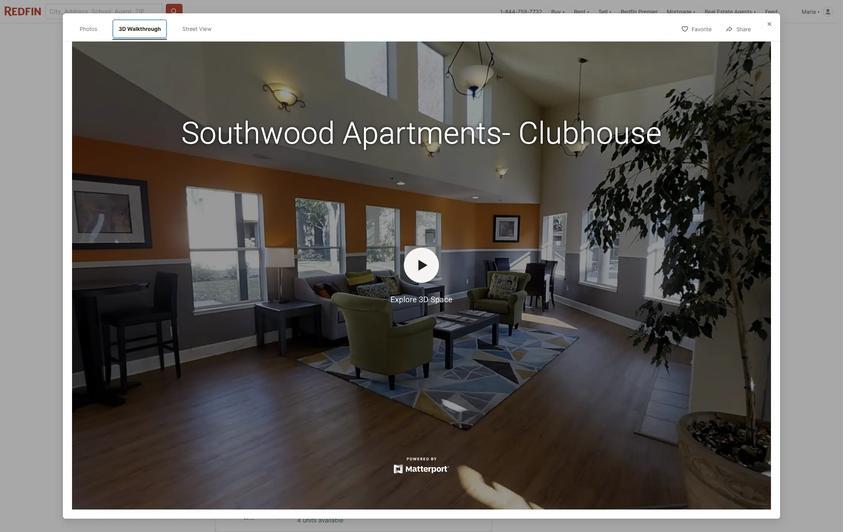 Task type: describe. For each thing, give the bounding box(es) containing it.
nov 1 button
[[270, 360, 291, 369]]

excludes
[[445, 335, 470, 343]]

2220
[[578, 336, 594, 344]]

11,
[[322, 344, 329, 352]]

feed button
[[761, 0, 798, 23]]

offer
[[325, 335, 340, 343]]

2 tab from the left
[[265, 25, 307, 43]]

valid
[[342, 335, 355, 343]]

nov 4 button
[[363, 360, 385, 369]]

friendly
[[228, 306, 245, 311]]

nov 2
[[304, 361, 319, 367]]

nov inside deal save up to a half month's rent! offer valid on select new leases only and excludes transfers [offer good thru nov 11, 2023]
[[309, 344, 321, 352]]

deal
[[233, 326, 246, 333]]

2 for 1-2 beds
[[298, 269, 303, 280]]

0 horizontal spatial southwood
[[215, 254, 249, 262]]

7732
[[530, 8, 543, 15]]

deal save up to a half month's rent! offer valid on select new leases only and excludes transfers [offer good thru nov 11, 2023]
[[233, 326, 470, 352]]

ft
[[366, 281, 372, 289]]

message
[[561, 315, 588, 323]]

street inside tab
[[182, 26, 198, 32]]

20 photos button
[[568, 222, 617, 237]]

summary tab
[[216, 421, 308, 440]]

transfers
[[233, 344, 259, 352]]

298-
[[564, 336, 578, 344]]

1 · from the left
[[313, 501, 314, 508]]

4 units available
[[297, 517, 344, 525]]

750-980 sq ft
[[357, 269, 396, 289]]

southwood 2850 middlefield rd , palo alto , ca 94306
[[215, 254, 372, 262]]

embarcadero
[[309, 479, 342, 485]]

tab list containing summary
[[215, 420, 492, 441]]

fitness center
[[367, 306, 398, 311]]

nov 2 button
[[301, 360, 322, 369]]

844-
[[506, 8, 518, 15]]

3d walkthrough inside tab
[[119, 26, 161, 32]]

palo
[[313, 254, 326, 262]]

walkthrough
[[252, 53, 289, 59]]

3d walkthrough button
[[221, 222, 286, 237]]

(650)
[[545, 336, 562, 344]]

good
[[279, 344, 294, 352]]

2 · from the left
[[333, 501, 334, 508]]

walkthrough inside button
[[246, 226, 280, 232]]

redfin premier
[[621, 8, 658, 15]]

(1) for 1 bed (1) tab
[[358, 427, 364, 434]]

tab list inside dialog
[[72, 18, 225, 40]]

nov 3
[[335, 361, 350, 367]]

sqft.
[[347, 501, 359, 508]]

disposal
[[294, 306, 313, 311]]

contact
[[514, 266, 544, 275]]

• for nov 4
[[388, 360, 391, 368]]

photos
[[593, 226, 611, 232]]

middlefield
[[269, 254, 301, 262]]

2850
[[252, 254, 267, 262]]

3
[[347, 361, 350, 367]]

1- for 1-2 beds
[[289, 269, 298, 280]]

nov for nov 4
[[366, 361, 377, 367]]

schools tab
[[422, 25, 458, 43]]

tab list containing floor plans
[[215, 23, 465, 43]]

1- for 1-844-759-7732
[[501, 8, 506, 15]]

favorite button
[[675, 21, 719, 37]]

fitness
[[367, 306, 382, 311]]

$3,004+ /mo price
[[215, 269, 271, 289]]

send a message
[[540, 315, 588, 323]]

tour for request a tour on:
[[245, 360, 257, 368]]

1-844-759-7732 link
[[501, 8, 543, 15]]

2 , from the left
[[339, 254, 340, 262]]

a for request a tour on:
[[240, 360, 243, 368]]

(650) 298-2220 button
[[514, 331, 615, 349]]

new
[[385, 335, 397, 343]]

3d walkthrough inside button
[[238, 226, 280, 232]]

feed
[[766, 8, 778, 15]]

garbage
[[274, 306, 293, 311]]

swimming pool
[[323, 306, 356, 311]]

and
[[432, 335, 443, 343]]

[offer
[[260, 344, 277, 352]]

(1) for 2 bed (1) 'tab'
[[450, 427, 456, 434]]

bed inside tab
[[347, 427, 356, 434]]

1 bed (1) tab
[[308, 421, 399, 440]]

a for send a message
[[557, 315, 560, 323]]

street view tab
[[176, 19, 218, 38]]

ca
[[342, 254, 351, 262]]

$3,004-
[[297, 489, 325, 497]]

map entry image
[[454, 253, 492, 291]]

pet
[[219, 306, 226, 311]]

rd
[[302, 254, 310, 262]]

1 , from the left
[[310, 254, 312, 262]]

center
[[384, 306, 398, 311]]

3d inside button
[[238, 226, 245, 232]]

2 inside 'tab'
[[434, 427, 437, 434]]

1-2 baths
[[322, 269, 339, 289]]

(650) 298-2220
[[545, 336, 594, 344]]

3d walkthrough tab
[[113, 19, 167, 38]]

leases
[[399, 335, 417, 343]]

fees tab
[[351, 25, 380, 43]]

baths
[[322, 281, 339, 289]]

3d for deal
[[245, 53, 251, 59]]

1 inside tab
[[343, 427, 345, 434]]

walkthrough inside tab
[[127, 26, 161, 32]]

only
[[419, 335, 431, 343]]

1 vertical spatial 4
[[297, 517, 301, 525]]

759-
[[518, 8, 530, 15]]

street view button
[[289, 222, 343, 237]]

• for nov 1
[[294, 360, 298, 368]]

sq
[[357, 281, 365, 289]]

0 horizontal spatial plans
[[238, 399, 262, 410]]

send
[[540, 315, 555, 323]]

redfin premier button
[[617, 0, 663, 23]]

select
[[366, 335, 383, 343]]

beds
[[289, 281, 304, 289]]

1 horizontal spatial southwood
[[545, 266, 588, 275]]

• for nov 2
[[325, 360, 329, 368]]



Task type: locate. For each thing, give the bounding box(es) containing it.
request for request a tour on:
[[215, 360, 238, 368]]

1 horizontal spatial walkthrough
[[246, 226, 280, 232]]

more dates button
[[394, 359, 430, 368]]

1 horizontal spatial 1-
[[322, 269, 331, 280]]

0 vertical spatial floor plans
[[315, 31, 343, 37]]

nov down thru
[[304, 361, 314, 367]]

0 vertical spatial request
[[543, 291, 567, 298]]

(1) inside tab
[[358, 427, 364, 434]]

nov down rent!
[[309, 344, 321, 352]]

3d
[[119, 26, 126, 32], [245, 53, 251, 59], [238, 226, 245, 232]]

0 horizontal spatial tour
[[245, 360, 257, 368]]

1 bed (1)
[[343, 427, 364, 434], [215, 457, 243, 465]]

a up message
[[569, 291, 572, 298]]

units
[[303, 517, 317, 525]]

2 horizontal spatial 1-
[[501, 8, 506, 15]]

available
[[319, 517, 344, 525]]

redfin
[[621, 8, 637, 15]]

tab up deal
[[215, 25, 265, 43]]

month's
[[284, 335, 307, 343]]

deal
[[224, 53, 236, 59]]

nov for nov 3
[[335, 361, 345, 367]]

0 vertical spatial 3d walkthrough
[[119, 26, 161, 32]]

rent!
[[308, 335, 323, 343]]

1 vertical spatial tour
[[245, 360, 257, 368]]

tab list
[[72, 18, 225, 40], [215, 23, 465, 43], [215, 420, 492, 441]]

save
[[233, 335, 247, 343]]

tour
[[573, 291, 586, 298], [245, 360, 257, 368]]

plans inside tab
[[329, 31, 343, 37]]

0 horizontal spatial (1)
[[234, 457, 243, 465]]

1 vertical spatial floor
[[215, 399, 236, 410]]

more
[[398, 361, 411, 367]]

fees
[[360, 31, 372, 37]]

share
[[737, 26, 752, 32]]

• right 3
[[357, 360, 360, 368]]

floor plans up "summary"
[[215, 399, 262, 410]]

street view inside button
[[306, 226, 336, 232]]

1 horizontal spatial floor plans
[[315, 31, 343, 37]]

1 horizontal spatial request
[[543, 291, 567, 298]]

tab right fees
[[380, 25, 422, 43]]

send a message button
[[514, 310, 615, 328]]

to
[[258, 335, 263, 343]]

price
[[215, 281, 229, 289]]

• for nov 3
[[357, 360, 360, 368]]

94306
[[352, 254, 372, 262]]

· down $3,004- at the bottom of page
[[313, 501, 314, 508]]

the embarcadero image
[[227, 484, 279, 520]]

the embarcadero $3,004-$3,172/mo
[[297, 479, 361, 497]]

summary
[[249, 427, 274, 434]]

1- inside 1-2 beds
[[289, 269, 298, 280]]

tour inside request a tour button
[[573, 291, 586, 298]]

nov right 3
[[366, 361, 377, 367]]

1-844-759-7732
[[501, 8, 543, 15]]

street inside button
[[306, 226, 322, 232]]

0 vertical spatial 1 bed (1)
[[343, 427, 364, 434]]

view inside tab
[[199, 26, 212, 32]]

1- for 1-2 baths
[[322, 269, 331, 280]]

floor
[[315, 31, 328, 37], [215, 399, 236, 410]]

0 vertical spatial view
[[199, 26, 212, 32]]

1 vertical spatial floor plans
[[215, 399, 262, 410]]

request for request a tour
[[543, 291, 567, 298]]

0 horizontal spatial ,
[[310, 254, 312, 262]]

1 horizontal spatial tour
[[573, 291, 586, 298]]

1 vertical spatial street view
[[306, 226, 336, 232]]

1 vertical spatial request
[[215, 360, 238, 368]]

floor plans tab
[[307, 25, 351, 43]]

view
[[199, 26, 212, 32], [323, 226, 336, 232]]

nov for nov 1
[[274, 361, 284, 367]]

750-
[[357, 269, 378, 280]]

1- left 759- on the top right
[[501, 8, 506, 15]]

contact southwood
[[514, 266, 588, 275]]

2 for nov 2
[[315, 361, 319, 367]]

1 vertical spatial walkthrough
[[246, 226, 280, 232]]

1- up the beds
[[289, 269, 298, 280]]

4 left units
[[297, 517, 301, 525]]

, left ca
[[339, 254, 340, 262]]

floor inside floor plans tab
[[315, 31, 328, 37]]

more dates
[[398, 361, 427, 367]]

1 vertical spatial 3d
[[245, 53, 251, 59]]

request down the transfers on the left
[[215, 360, 238, 368]]

0 vertical spatial street view
[[182, 26, 212, 32]]

20 photos
[[585, 226, 611, 232]]

0 horizontal spatial walkthrough
[[127, 26, 161, 32]]

image image
[[215, 45, 501, 243], [504, 45, 624, 142], [504, 145, 624, 243]]

· left 750
[[333, 501, 334, 508]]

pet friendly
[[219, 306, 245, 311]]

on
[[357, 335, 364, 343]]

1 horizontal spatial 3d walkthrough
[[238, 226, 280, 232]]

1 vertical spatial southwood
[[545, 266, 588, 275]]

•
[[294, 360, 298, 368], [325, 360, 329, 368], [357, 360, 360, 368], [388, 360, 391, 368]]

980
[[378, 269, 396, 280]]

swimming
[[323, 306, 345, 311]]

1 vertical spatial view
[[323, 226, 336, 232]]

1- inside 1-2 baths
[[322, 269, 331, 280]]

2 inside button
[[315, 361, 319, 367]]

0 vertical spatial walkthrough
[[127, 26, 161, 32]]

floor plans inside tab
[[315, 31, 343, 37]]

0 vertical spatial plans
[[329, 31, 343, 37]]

1 vertical spatial plans
[[238, 399, 262, 410]]

tour for request a tour
[[573, 291, 586, 298]]

0 horizontal spatial ·
[[313, 501, 314, 508]]

bed
[[347, 427, 356, 434], [438, 427, 448, 434], [220, 457, 233, 465], [301, 501, 311, 508]]

nov inside button
[[274, 361, 284, 367]]

0 horizontal spatial 4
[[297, 517, 301, 525]]

share button
[[720, 21, 758, 37]]

1 horizontal spatial street
[[306, 226, 322, 232]]

premier
[[639, 8, 658, 15]]

2023]
[[331, 344, 348, 352]]

1 horizontal spatial ·
[[333, 501, 334, 508]]

,
[[310, 254, 312, 262], [339, 254, 340, 262]]

a
[[569, 291, 572, 298], [557, 315, 560, 323], [265, 335, 269, 343], [240, 360, 243, 368]]

a/c
[[256, 306, 264, 311]]

0 horizontal spatial floor plans
[[215, 399, 262, 410]]

request a tour
[[543, 291, 586, 298]]

0 vertical spatial floor
[[315, 31, 328, 37]]

view inside button
[[323, 226, 336, 232]]

3 • from the left
[[357, 360, 360, 368]]

• left more
[[388, 360, 391, 368]]

1 horizontal spatial (1)
[[358, 427, 364, 434]]

floor plans left fees
[[315, 31, 343, 37]]

(1) inside 'tab'
[[450, 427, 456, 434]]

schools
[[430, 31, 450, 37]]

2 • from the left
[[325, 360, 329, 368]]

4
[[378, 361, 381, 367], [297, 517, 301, 525]]

a right send
[[557, 315, 560, 323]]

2 horizontal spatial (1)
[[450, 427, 456, 434]]

nov left 3
[[335, 361, 345, 367]]

0 vertical spatial 3d
[[119, 26, 126, 32]]

southwood up request a tour button
[[545, 266, 588, 275]]

/mo
[[254, 269, 271, 280]]

0 vertical spatial tour
[[573, 291, 586, 298]]

southwood up '$3,004+'
[[215, 254, 249, 262]]

street view inside tab
[[182, 26, 212, 32]]

2 inside 1-2 beds
[[298, 269, 303, 280]]

1 horizontal spatial 1 bed (1)
[[343, 427, 364, 434]]

tour left 'on:'
[[245, 360, 257, 368]]

4 inside button
[[378, 361, 381, 367]]

1 horizontal spatial plans
[[329, 31, 343, 37]]

dates
[[412, 361, 427, 367]]

0 vertical spatial southwood
[[215, 254, 249, 262]]

plans left fees
[[329, 31, 343, 37]]

nov right 'on:'
[[274, 361, 284, 367]]

on:
[[258, 360, 267, 368]]

0 horizontal spatial 1-
[[289, 269, 298, 280]]

request inside button
[[543, 291, 567, 298]]

0 horizontal spatial request
[[215, 360, 238, 368]]

0 horizontal spatial street view
[[182, 26, 212, 32]]

4 left more
[[378, 361, 381, 367]]

1-
[[501, 8, 506, 15], [289, 269, 298, 280], [322, 269, 331, 280]]

half
[[270, 335, 282, 343]]

dialog containing photos
[[63, 13, 781, 519]]

a right to
[[265, 335, 269, 343]]

nov
[[309, 344, 321, 352], [274, 361, 284, 367], [304, 361, 314, 367], [335, 361, 345, 367], [366, 361, 377, 367]]

750
[[336, 501, 345, 508]]

a inside deal save up to a half month's rent! offer valid on select new leases only and excludes transfers [offer good thru nov 11, 2023]
[[265, 335, 269, 343]]

3 tab from the left
[[380, 25, 422, 43]]

• right nov 1
[[294, 360, 298, 368]]

, left palo
[[310, 254, 312, 262]]

1 bed · 1 bath · 750 sqft.
[[297, 501, 359, 508]]

tour up message
[[573, 291, 586, 298]]

2 inside 1-2 baths
[[331, 269, 336, 280]]

1 horizontal spatial 4
[[378, 361, 381, 367]]

0 vertical spatial 4
[[378, 361, 381, 367]]

0 horizontal spatial street
[[182, 26, 198, 32]]

3d walkthrough
[[119, 26, 161, 32], [238, 226, 280, 232]]

(1)
[[358, 427, 364, 434], [450, 427, 456, 434], [234, 457, 243, 465]]

$3,004+
[[215, 269, 252, 280]]

tab list containing photos
[[72, 18, 225, 40]]

request
[[543, 291, 567, 298], [215, 360, 238, 368]]

1 horizontal spatial ,
[[339, 254, 340, 262]]

0 vertical spatial street
[[182, 26, 198, 32]]

plans
[[329, 31, 343, 37], [238, 399, 262, 410]]

tab
[[215, 25, 265, 43], [265, 25, 307, 43], [380, 25, 422, 43]]

0 horizontal spatial 3d walkthrough
[[119, 26, 161, 32]]

·
[[313, 501, 314, 508], [333, 501, 334, 508]]

1 horizontal spatial street view
[[306, 226, 336, 232]]

1 vertical spatial 1 bed (1)
[[215, 457, 243, 465]]

1 vertical spatial street
[[306, 226, 322, 232]]

3d for photos
[[119, 26, 126, 32]]

1- up baths
[[322, 269, 331, 280]]

a for request a tour
[[569, 291, 572, 298]]

request a tour on:
[[215, 360, 267, 368]]

a down the transfers on the left
[[240, 360, 243, 368]]

3d walkthrough
[[245, 53, 289, 59]]

request down contact southwood
[[543, 291, 567, 298]]

plans up "summary"
[[238, 399, 262, 410]]

0 horizontal spatial floor
[[215, 399, 236, 410]]

street view
[[182, 26, 212, 32], [306, 226, 336, 232]]

0 horizontal spatial view
[[199, 26, 212, 32]]

thru
[[296, 344, 307, 352]]

alto
[[327, 254, 339, 262]]

nov 3 button
[[332, 360, 353, 369]]

request a tour button
[[514, 285, 615, 304]]

nov 4
[[366, 361, 381, 367]]

• right nov 2
[[325, 360, 329, 368]]

0 horizontal spatial 1 bed (1)
[[215, 457, 243, 465]]

2 vertical spatial 3d
[[238, 226, 245, 232]]

2 bed (1) tab
[[399, 421, 491, 440]]

1 tab from the left
[[215, 25, 265, 43]]

3d inside tab
[[119, 26, 126, 32]]

4 • from the left
[[388, 360, 391, 368]]

2 bed (1)
[[434, 427, 456, 434]]

1 • from the left
[[294, 360, 298, 368]]

1 inside button
[[285, 361, 288, 367]]

submit search image
[[171, 8, 178, 15]]

dialog
[[63, 13, 781, 519]]

photos
[[80, 26, 97, 32]]

City, Address, School, Agent, ZIP search field
[[45, 4, 163, 19]]

favorite
[[692, 26, 712, 32]]

nov for nov 2
[[304, 361, 314, 367]]

photos tab
[[74, 19, 103, 38]]

nov 1
[[274, 361, 288, 367]]

1 bed (1) inside 1 bed (1) tab
[[343, 427, 364, 434]]

1 horizontal spatial floor
[[315, 31, 328, 37]]

bed inside 'tab'
[[438, 427, 448, 434]]

1 vertical spatial 3d walkthrough
[[238, 226, 280, 232]]

tab up 'walkthrough' at the left
[[265, 25, 307, 43]]

1 horizontal spatial view
[[323, 226, 336, 232]]

2 for 1-2 baths
[[331, 269, 336, 280]]



Task type: vqa. For each thing, say whether or not it's contained in the screenshot.


